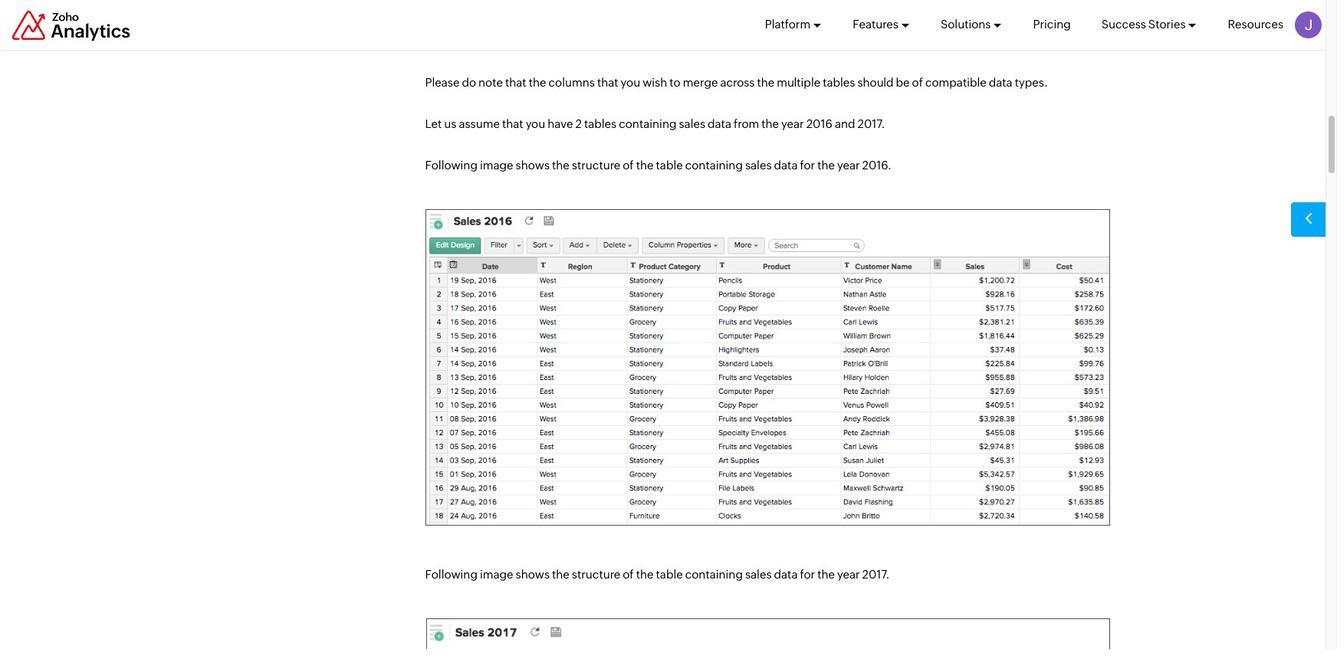 Task type: vqa. For each thing, say whether or not it's contained in the screenshot.
the top the customers'
no



Task type: locate. For each thing, give the bounding box(es) containing it.
2 shows from the top
[[516, 569, 550, 582]]

compatible
[[926, 76, 987, 89]]

2017.
[[858, 117, 886, 130], [863, 569, 890, 582]]

wish
[[643, 76, 668, 89]]

1 vertical spatial image
[[480, 569, 514, 582]]

following
[[425, 159, 478, 172], [425, 569, 478, 582]]

2016.
[[863, 159, 892, 172]]

1 horizontal spatial you
[[621, 76, 641, 89]]

solutions
[[941, 18, 992, 31]]

tables
[[823, 76, 856, 89], [585, 117, 617, 130]]

features
[[853, 18, 899, 31]]

1 for from the top
[[801, 159, 816, 172]]

containing for 2016
[[619, 117, 677, 130]]

0 vertical spatial for
[[801, 159, 816, 172]]

tables left the should
[[823, 76, 856, 89]]

image for following image shows the structure of the table containing sales data for the year 2017.
[[480, 569, 514, 582]]

0 vertical spatial 2017.
[[858, 117, 886, 130]]

0 vertical spatial of
[[913, 76, 924, 89]]

of
[[913, 76, 924, 89], [623, 159, 634, 172], [623, 569, 634, 582]]

shows
[[516, 159, 550, 172], [516, 569, 550, 582]]

for
[[801, 159, 816, 172], [801, 569, 816, 582]]

0 horizontal spatial you
[[526, 117, 546, 130]]

1 vertical spatial sales
[[746, 159, 772, 172]]

that for columns
[[506, 76, 527, 89]]

zoho analytics logo image
[[12, 8, 130, 42]]

data for following image shows the structure of the table containing sales data for the year 2017.
[[774, 569, 798, 582]]

structure
[[572, 159, 621, 172], [572, 569, 621, 582]]

you left the have
[[526, 117, 546, 130]]

1 vertical spatial of
[[623, 159, 634, 172]]

2 structure from the top
[[572, 569, 621, 582]]

1 vertical spatial containing
[[686, 159, 743, 172]]

0 vertical spatial structure
[[572, 159, 621, 172]]

you
[[621, 76, 641, 89], [526, 117, 546, 130]]

data
[[989, 76, 1013, 89], [708, 117, 732, 130], [774, 159, 798, 172], [774, 569, 798, 582]]

tables right 2
[[585, 117, 617, 130]]

0 vertical spatial containing
[[619, 117, 677, 130]]

1 vertical spatial structure
[[572, 569, 621, 582]]

2 vertical spatial containing
[[686, 569, 743, 582]]

do
[[462, 76, 476, 89]]

0 vertical spatial sales
[[679, 117, 706, 130]]

2016
[[807, 117, 833, 130]]

that right note
[[506, 76, 527, 89]]

multiple
[[777, 76, 821, 89]]

containing for 2017.
[[686, 569, 743, 582]]

2 for from the top
[[801, 569, 816, 582]]

structure for following image shows the structure of the table containing sales data for the year 2017.
[[572, 569, 621, 582]]

let us assume that you have 2 tables containing sales data from the year 2016 and 2017.
[[425, 117, 886, 130]]

1 structure from the top
[[572, 159, 621, 172]]

sales
[[679, 117, 706, 130], [746, 159, 772, 172], [746, 569, 772, 582]]

1 vertical spatial year
[[838, 159, 860, 172]]

0 vertical spatial following
[[425, 159, 478, 172]]

structure for following image shows the structure of the table containing sales data for the year 2016.
[[572, 159, 621, 172]]

1 vertical spatial for
[[801, 569, 816, 582]]

0 vertical spatial image
[[480, 159, 514, 172]]

2 image from the top
[[480, 569, 514, 582]]

1 horizontal spatial tables
[[823, 76, 856, 89]]

jacob simon image
[[1296, 12, 1323, 38]]

following image shows the structure of the table containing sales data for the year 2016.
[[425, 159, 892, 172]]

table for 2016.
[[656, 159, 683, 172]]

1 vertical spatial shows
[[516, 569, 550, 582]]

year
[[782, 117, 805, 130], [838, 159, 860, 172], [838, 569, 860, 582]]

that
[[506, 76, 527, 89], [598, 76, 619, 89], [502, 117, 524, 130]]

pricing link
[[1034, 0, 1072, 49]]

should
[[858, 76, 894, 89]]

have
[[548, 117, 573, 130]]

1 vertical spatial you
[[526, 117, 546, 130]]

2 table from the top
[[656, 569, 683, 582]]

0 vertical spatial table
[[656, 159, 683, 172]]

platform
[[765, 18, 811, 31]]

1 shows from the top
[[516, 159, 550, 172]]

following for following image shows the structure of the table containing sales data for the year 2017.
[[425, 569, 478, 582]]

that for have
[[502, 117, 524, 130]]

image
[[480, 159, 514, 172], [480, 569, 514, 582]]

1 vertical spatial following
[[425, 569, 478, 582]]

from
[[734, 117, 760, 130]]

resources
[[1229, 18, 1284, 31]]

0 vertical spatial year
[[782, 117, 805, 130]]

types.
[[1016, 76, 1049, 89]]

that right assume
[[502, 117, 524, 130]]

table
[[656, 159, 683, 172], [656, 569, 683, 582]]

the
[[529, 76, 547, 89], [758, 76, 775, 89], [762, 117, 780, 130], [552, 159, 570, 172], [637, 159, 654, 172], [818, 159, 835, 172], [552, 569, 570, 582], [637, 569, 654, 582], [818, 569, 835, 582]]

to
[[670, 76, 681, 89]]

2 vertical spatial year
[[838, 569, 860, 582]]

you left wish
[[621, 76, 641, 89]]

1 vertical spatial table
[[656, 569, 683, 582]]

containing
[[619, 117, 677, 130], [686, 159, 743, 172], [686, 569, 743, 582]]

2 vertical spatial sales
[[746, 569, 772, 582]]

0 vertical spatial shows
[[516, 159, 550, 172]]

1 vertical spatial tables
[[585, 117, 617, 130]]

2 vertical spatial of
[[623, 569, 634, 582]]

1 table from the top
[[656, 159, 683, 172]]

shows for following image shows the structure of the table containing sales data for the year 2017.
[[516, 569, 550, 582]]

2 following from the top
[[425, 569, 478, 582]]

image for following image shows the structure of the table containing sales data for the year 2016.
[[480, 159, 514, 172]]

sales for 2017.
[[746, 569, 772, 582]]

1 image from the top
[[480, 159, 514, 172]]

note
[[479, 76, 503, 89]]

1 following from the top
[[425, 159, 478, 172]]



Task type: describe. For each thing, give the bounding box(es) containing it.
across
[[721, 76, 755, 89]]

data for let us assume that you have 2 tables containing sales data from the year 2016 and 2017.
[[708, 117, 732, 130]]

success stories
[[1102, 18, 1186, 31]]

assume
[[459, 117, 500, 130]]

please do note that the columns that you wish to merge across the multiple tables should be of compatible data types.
[[425, 76, 1049, 89]]

year for 2017.
[[838, 569, 860, 582]]

containing for 2016.
[[686, 159, 743, 172]]

year for 2016
[[782, 117, 805, 130]]

pricing
[[1034, 18, 1072, 31]]

1 vertical spatial 2017.
[[863, 569, 890, 582]]

sales for 2016.
[[746, 159, 772, 172]]

stories
[[1149, 18, 1186, 31]]

year for 2016.
[[838, 159, 860, 172]]

following image shows the structure of the table containing sales data for the year 2017.
[[425, 569, 890, 582]]

table for 2017.
[[656, 569, 683, 582]]

columns
[[549, 76, 595, 89]]

let
[[425, 117, 442, 130]]

0 horizontal spatial tables
[[585, 117, 617, 130]]

resources link
[[1229, 0, 1284, 49]]

of for following image shows the structure of the table containing sales data for the year 2017.
[[623, 569, 634, 582]]

us
[[444, 117, 457, 130]]

that right columns
[[598, 76, 619, 89]]

for for 2017.
[[801, 569, 816, 582]]

sales for 2016
[[679, 117, 706, 130]]

of for following image shows the structure of the table containing sales data for the year 2016.
[[623, 159, 634, 172]]

success
[[1102, 18, 1147, 31]]

please
[[425, 76, 460, 89]]

following for following image shows the structure of the table containing sales data for the year 2016.
[[425, 159, 478, 172]]

0 vertical spatial you
[[621, 76, 641, 89]]

for for 2016.
[[801, 159, 816, 172]]

data for following image shows the structure of the table containing sales data for the year 2016.
[[774, 159, 798, 172]]

and
[[835, 117, 856, 130]]

0 vertical spatial tables
[[823, 76, 856, 89]]

merge
[[683, 76, 718, 89]]

2
[[576, 117, 582, 130]]

be
[[896, 76, 910, 89]]

shows for following image shows the structure of the table containing sales data for the year 2016.
[[516, 159, 550, 172]]



